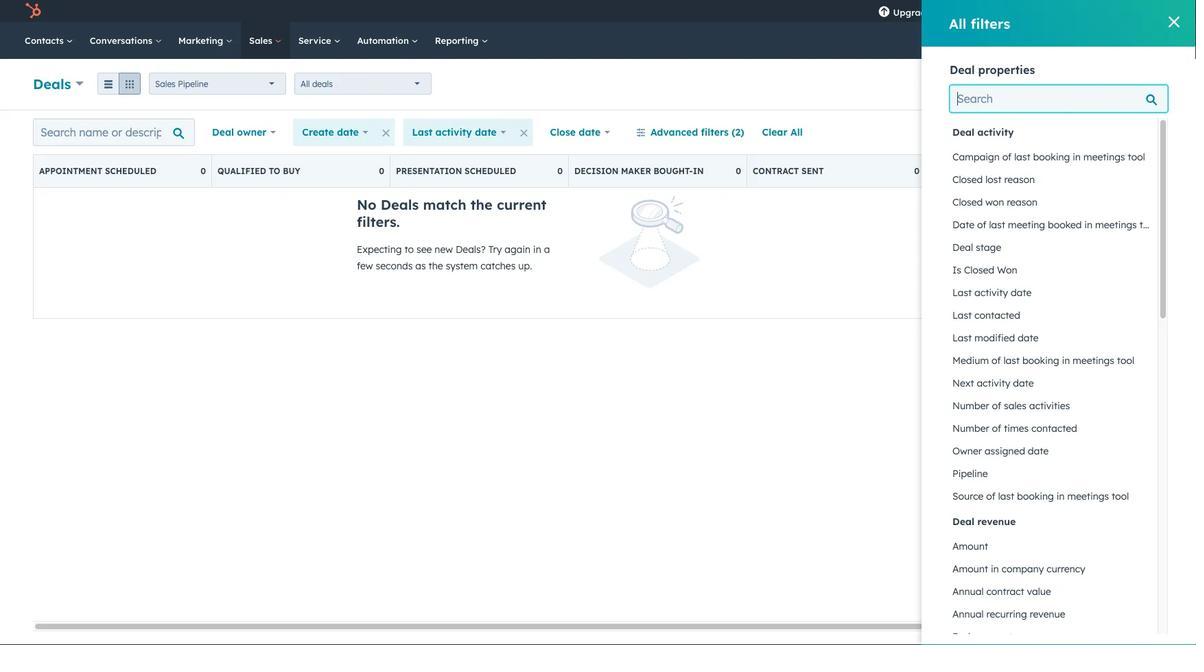 Task type: describe. For each thing, give the bounding box(es) containing it.
again
[[505, 244, 531, 256]]

won for closed won
[[967, 166, 989, 176]]

owner assigned date button
[[950, 440, 1158, 463]]

last for last contacted 'button'
[[952, 309, 972, 321]]

last activity date button
[[403, 119, 515, 146]]

try
[[488, 244, 502, 256]]

closed lost reason button
[[950, 168, 1158, 191]]

closed for closed lost
[[1110, 166, 1143, 176]]

pipeline inside button
[[952, 468, 988, 480]]

modified
[[974, 332, 1015, 344]]

close image
[[1169, 16, 1180, 27]]

closed inside button
[[964, 264, 994, 276]]

hubspot image
[[25, 3, 41, 19]]

date inside owner assigned date button
[[1028, 445, 1049, 457]]

advanced filters (2)
[[650, 126, 744, 138]]

it!
[[1150, 5, 1158, 16]]

vhs can fix it!
[[1098, 5, 1158, 16]]

closed lost reason
[[952, 174, 1035, 186]]

medium of last booking in meetings tool button
[[950, 349, 1158, 372]]

advanced
[[650, 126, 698, 138]]

exchange rate button
[[950, 626, 1158, 646]]

clear all button
[[753, 119, 812, 146]]

board actions
[[967, 126, 1033, 138]]

sales pipeline button
[[149, 73, 286, 95]]

reason for closed lost reason
[[1004, 174, 1035, 186]]

fix
[[1137, 5, 1147, 16]]

filters for all
[[971, 15, 1010, 32]]

conversations
[[90, 35, 155, 46]]

of for campaign of last booking in meetings tool
[[1002, 151, 1012, 163]]

annual contract value button
[[950, 581, 1158, 603]]

contract sent
[[753, 166, 824, 176]]

currency
[[1047, 563, 1085, 575]]

date
[[952, 219, 974, 231]]

of for source of last booking in meetings tool
[[986, 491, 995, 503]]

in up annual contract value
[[991, 563, 999, 575]]

marketplaces button
[[971, 0, 1000, 22]]

sales for sales pipeline
[[155, 79, 176, 89]]

terry turtle image
[[1083, 5, 1096, 17]]

create deal
[[1107, 79, 1151, 90]]

all deals button
[[294, 73, 432, 95]]

of for number of sales activities
[[992, 400, 1001, 412]]

in right booked
[[1084, 219, 1092, 231]]

sales
[[1004, 400, 1027, 412]]

reason for closed won reason
[[1007, 196, 1037, 208]]

campaign of last booking in meetings tool
[[952, 151, 1145, 163]]

decision
[[574, 166, 619, 176]]

qualified to buy
[[218, 166, 300, 176]]

deals
[[312, 79, 333, 89]]

source of last booking in meetings tool button
[[950, 485, 1158, 508]]

closed won reason
[[952, 196, 1037, 208]]

contacted inside 'button'
[[974, 309, 1020, 321]]

notifications image
[[1054, 6, 1067, 19]]

presentation scheduled
[[396, 166, 516, 176]]

meetings for source of last booking in meetings tool
[[1067, 491, 1109, 503]]

in
[[693, 166, 704, 176]]

0 vertical spatial revenue
[[977, 516, 1016, 528]]

number of sales activities
[[952, 400, 1070, 412]]

in inside 'button'
[[1062, 355, 1070, 367]]

medium
[[952, 355, 989, 367]]

closed for closed won reason
[[952, 196, 983, 208]]

appointment
[[39, 166, 102, 176]]

vhs
[[1098, 5, 1116, 16]]

decision maker bought-in
[[574, 166, 704, 176]]

row group containing deal activity
[[950, 118, 1158, 646]]

last activity date inside popup button
[[412, 126, 497, 138]]

stage
[[976, 242, 1001, 254]]

date inside last activity date button
[[1011, 287, 1032, 299]]

deals?
[[456, 244, 486, 256]]

activities
[[1029, 400, 1070, 412]]

recurring
[[986, 609, 1027, 621]]

actions
[[979, 79, 1008, 90]]

0 for presentation scheduled
[[557, 166, 563, 176]]

last for medium
[[1003, 355, 1020, 367]]

exchange rate
[[952, 631, 1017, 643]]

number of times contacted
[[952, 423, 1077, 435]]

board
[[967, 126, 996, 138]]

service link
[[290, 22, 349, 59]]

last for last activity date button
[[952, 287, 972, 299]]

(2)
[[732, 126, 744, 138]]

presentation
[[396, 166, 462, 176]]

activity inside popup button
[[435, 126, 472, 138]]

search button
[[1160, 29, 1184, 52]]

last modified date button
[[950, 327, 1158, 350]]

last for date
[[989, 219, 1005, 231]]

deal for deal properties
[[950, 63, 975, 77]]

actions
[[999, 126, 1033, 138]]

last activity date button
[[950, 281, 1158, 304]]

number for number of sales activities
[[952, 400, 989, 412]]

buy
[[283, 166, 300, 176]]

won
[[997, 264, 1017, 276]]

0 for appointment scheduled
[[200, 166, 206, 176]]

reporting link
[[427, 22, 496, 59]]

deal activity
[[952, 126, 1014, 138]]

sales pipeline
[[155, 79, 208, 89]]

meetings right booked
[[1095, 219, 1137, 231]]

in inside expecting to see new deals? try again in a few seconds as the system catches up.
[[533, 244, 541, 256]]

calling icon image
[[951, 5, 963, 18]]

exchange
[[952, 631, 997, 643]]

last inside popup button
[[412, 126, 432, 138]]

tool for campaign of last booking in meetings tool
[[1128, 151, 1145, 163]]

0 for decision maker bought-in
[[736, 166, 741, 176]]

is closed won button
[[950, 259, 1158, 282]]

as
[[415, 260, 426, 272]]

the inside no deals match the current filters.
[[471, 196, 493, 213]]

system
[[446, 260, 478, 272]]

booking for medium
[[1022, 355, 1059, 367]]

create deal button
[[1095, 73, 1163, 95]]

date inside next activity date 'button'
[[1013, 377, 1034, 389]]

appointment scheduled
[[39, 166, 156, 176]]

import
[[1047, 79, 1075, 90]]

deal
[[1135, 79, 1151, 90]]

lost for closed lost reason
[[985, 174, 1002, 186]]

Search HubSpot search field
[[1003, 29, 1171, 52]]

close date button
[[541, 119, 619, 146]]

deal for deal stage
[[952, 242, 973, 254]]

can
[[1119, 5, 1134, 16]]

date inside close date popup button
[[579, 126, 601, 138]]

in down pipeline button
[[1057, 491, 1065, 503]]

contacts link
[[16, 22, 81, 59]]

deals button
[[33, 74, 84, 94]]



Task type: locate. For each thing, give the bounding box(es) containing it.
1 amount from the top
[[952, 541, 988, 553]]

create date
[[302, 126, 359, 138]]

0 horizontal spatial contacted
[[974, 309, 1020, 321]]

won for closed won reason
[[985, 196, 1004, 208]]

deals banner
[[33, 69, 1163, 96]]

2 horizontal spatial all
[[949, 15, 966, 32]]

of inside the medium of last booking in meetings tool 'button'
[[992, 355, 1001, 367]]

0 left contract
[[736, 166, 741, 176]]

all for all filters
[[949, 15, 966, 32]]

next activity date button
[[950, 372, 1158, 395]]

deals inside no deals match the current filters.
[[381, 196, 419, 213]]

of inside the number of times contacted button
[[992, 423, 1001, 435]]

1 horizontal spatial create
[[1107, 79, 1132, 90]]

all deals
[[301, 79, 333, 89]]

deal left owner
[[212, 126, 234, 138]]

0 left qualified
[[200, 166, 206, 176]]

all
[[949, 15, 966, 32], [301, 79, 310, 89], [790, 126, 803, 138]]

filters inside button
[[701, 126, 729, 138]]

booking for source
[[1017, 491, 1054, 503]]

1 horizontal spatial last activity date
[[952, 287, 1032, 299]]

vhs can fix it! button
[[1075, 0, 1178, 22]]

4 0 from the left
[[736, 166, 741, 176]]

2 number from the top
[[952, 423, 989, 435]]

last for last modified date button
[[952, 332, 972, 344]]

properties
[[978, 63, 1035, 77]]

tool inside 'button'
[[1117, 355, 1134, 367]]

of down board actions popup button
[[1002, 151, 1012, 163]]

3 0 from the left
[[557, 166, 563, 176]]

1 vertical spatial contacted
[[1031, 423, 1077, 435]]

annual for annual contract value
[[952, 586, 984, 598]]

source of last booking in meetings tool
[[952, 491, 1129, 503]]

sales link
[[241, 22, 290, 59]]

date up the medium of last booking in meetings tool
[[1018, 332, 1039, 344]]

annual inside button
[[952, 609, 984, 621]]

qualified
[[218, 166, 266, 176]]

1 0 from the left
[[200, 166, 206, 176]]

company
[[1002, 563, 1044, 575]]

last up medium
[[952, 332, 972, 344]]

last activity date inside button
[[952, 287, 1032, 299]]

0 horizontal spatial to
[[269, 166, 280, 176]]

0 vertical spatial annual
[[952, 586, 984, 598]]

1 annual from the top
[[952, 586, 984, 598]]

booking inside 'button'
[[1022, 355, 1059, 367]]

deal for deal owner
[[212, 126, 234, 138]]

won down closed lost reason
[[985, 196, 1004, 208]]

1 vertical spatial revenue
[[1030, 609, 1065, 621]]

1 vertical spatial last activity date
[[952, 287, 1032, 299]]

of left times
[[992, 423, 1001, 435]]

0 horizontal spatial revenue
[[977, 516, 1016, 528]]

1 vertical spatial the
[[429, 260, 443, 272]]

1 horizontal spatial scheduled
[[465, 166, 516, 176]]

0
[[200, 166, 206, 176], [379, 166, 384, 176], [557, 166, 563, 176], [736, 166, 741, 176], [914, 166, 919, 176]]

0 horizontal spatial create
[[302, 126, 334, 138]]

catches
[[480, 260, 516, 272]]

2 annual from the top
[[952, 609, 984, 621]]

amount in company currency
[[952, 563, 1085, 575]]

row group
[[950, 118, 1158, 646]]

deals right no
[[381, 196, 419, 213]]

revenue up exchange rate button
[[1030, 609, 1065, 621]]

lost for closed lost
[[1146, 166, 1168, 176]]

1 vertical spatial create
[[302, 126, 334, 138]]

last up deal revenue
[[998, 491, 1014, 503]]

last up 'presentation'
[[412, 126, 432, 138]]

tool for source of last booking in meetings tool
[[1112, 491, 1129, 503]]

menu containing vhs can fix it!
[[868, 0, 1180, 22]]

contract
[[986, 586, 1024, 598]]

1 vertical spatial deals
[[381, 196, 419, 213]]

pipeline inside popup button
[[178, 79, 208, 89]]

last up last modified date
[[952, 309, 972, 321]]

all right clear
[[790, 126, 803, 138]]

0 vertical spatial deals
[[33, 75, 71, 92]]

reason up closed won reason at the top right of the page
[[1004, 174, 1035, 186]]

of inside source of last booking in meetings tool button
[[986, 491, 995, 503]]

last inside 'button'
[[1003, 355, 1020, 367]]

filters for advanced
[[701, 126, 729, 138]]

amount down deal revenue
[[952, 541, 988, 553]]

to left see
[[404, 244, 414, 256]]

annual up the exchange
[[952, 609, 984, 621]]

seconds
[[376, 260, 413, 272]]

all inside button
[[790, 126, 803, 138]]

1 horizontal spatial lost
[[1146, 166, 1168, 176]]

marketing
[[178, 35, 226, 46]]

search image
[[1167, 36, 1177, 45]]

0 horizontal spatial filters
[[701, 126, 729, 138]]

advanced filters (2) button
[[627, 119, 753, 146]]

up.
[[518, 260, 532, 272]]

booking for campaign
[[1033, 151, 1070, 163]]

2 scheduled from the left
[[465, 166, 516, 176]]

deal stage
[[952, 242, 1001, 254]]

last down actions
[[1014, 151, 1030, 163]]

reason inside "button"
[[1007, 196, 1037, 208]]

1 horizontal spatial to
[[404, 244, 414, 256]]

contract
[[753, 166, 799, 176]]

amount inside 'amount in company currency' button
[[952, 563, 988, 575]]

0 vertical spatial pipeline
[[178, 79, 208, 89]]

revenue
[[977, 516, 1016, 528], [1030, 609, 1065, 621]]

1 horizontal spatial deals
[[381, 196, 419, 213]]

sales left service
[[249, 35, 275, 46]]

all left marketplaces "image"
[[949, 15, 966, 32]]

to for expecting
[[404, 244, 414, 256]]

annual
[[952, 586, 984, 598], [952, 609, 984, 621]]

filters
[[971, 15, 1010, 32], [701, 126, 729, 138]]

meetings for medium of last booking in meetings tool
[[1073, 355, 1114, 367]]

last for campaign
[[1014, 151, 1030, 163]]

no
[[357, 196, 377, 213]]

reason up meeting
[[1007, 196, 1037, 208]]

scheduled up current at the left of the page
[[465, 166, 516, 176]]

booking up closed lost reason button
[[1033, 151, 1070, 163]]

meetings up closed lost
[[1083, 151, 1125, 163]]

1 vertical spatial annual
[[952, 609, 984, 621]]

to for qualified
[[269, 166, 280, 176]]

scheduled for presentation scheduled
[[465, 166, 516, 176]]

deal down date
[[952, 242, 973, 254]]

0 vertical spatial booking
[[1033, 151, 1070, 163]]

expecting to see new deals? try again in a few seconds as the system catches up.
[[357, 244, 550, 272]]

upgrade image
[[878, 6, 890, 19]]

0 vertical spatial won
[[967, 166, 989, 176]]

is closed won
[[952, 264, 1017, 276]]

contacted up last modified date
[[974, 309, 1020, 321]]

booking down last modified date button
[[1022, 355, 1059, 367]]

0 left 'presentation'
[[379, 166, 384, 176]]

last for source
[[998, 491, 1014, 503]]

closed inside "button"
[[952, 196, 983, 208]]

hubspot link
[[16, 3, 51, 19]]

0 left closed won
[[914, 166, 919, 176]]

date down all deals popup button
[[337, 126, 359, 138]]

1 horizontal spatial the
[[471, 196, 493, 213]]

meetings
[[1083, 151, 1125, 163], [1095, 219, 1137, 231], [1073, 355, 1114, 367], [1067, 491, 1109, 503]]

of for date of last meeting booked in meetings tool
[[977, 219, 986, 231]]

0 vertical spatial to
[[269, 166, 280, 176]]

0 vertical spatial create
[[1107, 79, 1132, 90]]

in
[[1073, 151, 1081, 163], [1084, 219, 1092, 231], [533, 244, 541, 256], [1062, 355, 1070, 367], [1057, 491, 1065, 503], [991, 563, 999, 575]]

pipeline button
[[950, 462, 1158, 485]]

0 horizontal spatial pipeline
[[178, 79, 208, 89]]

deal down the 'source'
[[952, 516, 974, 528]]

last down closed won reason at the top right of the page
[[989, 219, 1005, 231]]

0 horizontal spatial the
[[429, 260, 443, 272]]

group inside the deals banner
[[97, 73, 141, 95]]

last contacted
[[952, 309, 1020, 321]]

of right the 'source'
[[986, 491, 995, 503]]

amount inside amount button
[[952, 541, 988, 553]]

0 for qualified to buy
[[379, 166, 384, 176]]

all inside popup button
[[301, 79, 310, 89]]

won inside "button"
[[985, 196, 1004, 208]]

1 scheduled from the left
[[105, 166, 156, 176]]

meetings down last modified date button
[[1073, 355, 1114, 367]]

0 vertical spatial filters
[[971, 15, 1010, 32]]

automation link
[[349, 22, 427, 59]]

booked
[[1048, 219, 1082, 231]]

deals down contacts link
[[33, 75, 71, 92]]

1 vertical spatial pipeline
[[952, 468, 988, 480]]

to inside expecting to see new deals? try again in a few seconds as the system catches up.
[[404, 244, 414, 256]]

annual contract value
[[952, 586, 1051, 598]]

activity inside button
[[974, 287, 1008, 299]]

meetings inside 'button'
[[1073, 355, 1114, 367]]

0 horizontal spatial last activity date
[[412, 126, 497, 138]]

owner
[[952, 445, 982, 457]]

0 for contract sent
[[914, 166, 919, 176]]

date inside last activity date popup button
[[475, 126, 497, 138]]

service
[[298, 35, 334, 46]]

annual for annual recurring revenue
[[952, 609, 984, 621]]

0 left decision
[[557, 166, 563, 176]]

create inside popup button
[[302, 126, 334, 138]]

0 horizontal spatial sales
[[155, 79, 176, 89]]

create left the deal
[[1107, 79, 1132, 90]]

1 vertical spatial all
[[301, 79, 310, 89]]

amount in company currency button
[[950, 558, 1158, 581]]

no deals match the current filters.
[[357, 196, 547, 231]]

deal for deal activity
[[952, 126, 974, 138]]

1 vertical spatial sales
[[155, 79, 176, 89]]

new
[[435, 244, 453, 256]]

2 vertical spatial all
[[790, 126, 803, 138]]

closed for closed won
[[931, 166, 965, 176]]

number inside button
[[952, 400, 989, 412]]

lost inside button
[[985, 174, 1002, 186]]

scheduled down search name or description search field
[[105, 166, 156, 176]]

sales down conversations link
[[155, 79, 176, 89]]

date right the close
[[579, 126, 601, 138]]

of down last modified date
[[992, 355, 1001, 367]]

pipeline down marketing
[[178, 79, 208, 89]]

date up sales
[[1013, 377, 1034, 389]]

0 horizontal spatial scheduled
[[105, 166, 156, 176]]

1 horizontal spatial contacted
[[1031, 423, 1077, 435]]

in left a
[[533, 244, 541, 256]]

number of sales activities button
[[950, 395, 1158, 418]]

amount for amount
[[952, 541, 988, 553]]

marketing link
[[170, 22, 241, 59]]

Search search field
[[950, 85, 1168, 113]]

1 vertical spatial amount
[[952, 563, 988, 575]]

to left buy
[[269, 166, 280, 176]]

campaign
[[952, 151, 1000, 163]]

deal up campaign
[[952, 126, 974, 138]]

closed inside button
[[952, 174, 983, 186]]

amount
[[952, 541, 988, 553], [952, 563, 988, 575]]

in up closed lost reason button
[[1073, 151, 1081, 163]]

sales inside popup button
[[155, 79, 176, 89]]

last down is
[[952, 287, 972, 299]]

the
[[471, 196, 493, 213], [429, 260, 443, 272]]

create date button
[[293, 119, 377, 146]]

1 horizontal spatial revenue
[[1030, 609, 1065, 621]]

revenue down the 'source'
[[977, 516, 1016, 528]]

date up pipeline button
[[1028, 445, 1049, 457]]

annual inside button
[[952, 586, 984, 598]]

last activity date up presentation scheduled
[[412, 126, 497, 138]]

amount for amount in company currency
[[952, 563, 988, 575]]

0 vertical spatial all
[[949, 15, 966, 32]]

sent
[[802, 166, 824, 176]]

times
[[1004, 423, 1029, 435]]

last down last modified date
[[1003, 355, 1020, 367]]

date down won
[[1011, 287, 1032, 299]]

menu item
[[941, 0, 944, 22]]

a
[[544, 244, 550, 256]]

of inside date of last meeting booked in meetings tool button
[[977, 219, 986, 231]]

next
[[952, 377, 974, 389]]

date up presentation scheduled
[[475, 126, 497, 138]]

of inside "number of sales activities" button
[[992, 400, 1001, 412]]

1 vertical spatial reason
[[1007, 196, 1037, 208]]

help image
[[1008, 6, 1021, 19]]

of left sales
[[992, 400, 1001, 412]]

deal for deal revenue
[[952, 516, 974, 528]]

settings link
[[1029, 4, 1046, 18]]

of for medium of last booking in meetings tool
[[992, 355, 1001, 367]]

1 vertical spatial booking
[[1022, 355, 1059, 367]]

number of times contacted button
[[950, 417, 1158, 440]]

of right date
[[977, 219, 986, 231]]

sales for sales
[[249, 35, 275, 46]]

2 0 from the left
[[379, 166, 384, 176]]

0 vertical spatial the
[[471, 196, 493, 213]]

0 horizontal spatial lost
[[985, 174, 1002, 186]]

2 vertical spatial booking
[[1017, 491, 1054, 503]]

activity inside 'button'
[[977, 377, 1010, 389]]

expecting
[[357, 244, 402, 256]]

number down next
[[952, 400, 989, 412]]

deal properties
[[950, 63, 1035, 77]]

meeting
[[1008, 219, 1045, 231]]

reason inside button
[[1004, 174, 1035, 186]]

all left deals
[[301, 79, 310, 89]]

date inside last modified date button
[[1018, 332, 1039, 344]]

0 vertical spatial number
[[952, 400, 989, 412]]

tool for medium of last booking in meetings tool
[[1117, 355, 1134, 367]]

create inside button
[[1107, 79, 1132, 90]]

deal left properties
[[950, 63, 975, 77]]

group
[[97, 73, 141, 95]]

activity
[[435, 126, 472, 138], [977, 126, 1014, 138], [974, 287, 1008, 299], [977, 377, 1010, 389]]

number up owner
[[952, 423, 989, 435]]

0 horizontal spatial all
[[301, 79, 310, 89]]

next activity date
[[952, 377, 1034, 389]]

0 vertical spatial reason
[[1004, 174, 1035, 186]]

menu
[[868, 0, 1180, 22]]

1 vertical spatial to
[[404, 244, 414, 256]]

date inside the create date popup button
[[337, 126, 359, 138]]

scheduled for appointment scheduled
[[105, 166, 156, 176]]

pipeline up the 'source'
[[952, 468, 988, 480]]

the inside expecting to see new deals? try again in a few seconds as the system catches up.
[[429, 260, 443, 272]]

0 vertical spatial amount
[[952, 541, 988, 553]]

date
[[337, 126, 359, 138], [475, 126, 497, 138], [579, 126, 601, 138], [1011, 287, 1032, 299], [1018, 332, 1039, 344], [1013, 377, 1034, 389], [1028, 445, 1049, 457]]

last contacted button
[[950, 304, 1158, 327]]

1 vertical spatial won
[[985, 196, 1004, 208]]

bought-
[[654, 166, 693, 176]]

pipeline
[[178, 79, 208, 89], [952, 468, 988, 480]]

create
[[1107, 79, 1132, 90], [302, 126, 334, 138]]

rate
[[999, 631, 1017, 643]]

automation
[[357, 35, 412, 46]]

1 horizontal spatial sales
[[249, 35, 275, 46]]

the right as
[[429, 260, 443, 272]]

of
[[1002, 151, 1012, 163], [977, 219, 986, 231], [992, 355, 1001, 367], [992, 400, 1001, 412], [992, 423, 1001, 435], [986, 491, 995, 503]]

filters.
[[357, 213, 400, 231]]

1 horizontal spatial all
[[790, 126, 803, 138]]

notifications button
[[1049, 0, 1072, 22]]

revenue inside button
[[1030, 609, 1065, 621]]

last inside 'button'
[[952, 309, 972, 321]]

0 horizontal spatial deals
[[33, 75, 71, 92]]

annual recurring revenue button
[[950, 603, 1158, 626]]

contacts
[[25, 35, 66, 46]]

in up next activity date 'button'
[[1062, 355, 1070, 367]]

1 vertical spatial number
[[952, 423, 989, 435]]

0 vertical spatial contacted
[[974, 309, 1020, 321]]

settings image
[[1031, 6, 1044, 18]]

to
[[269, 166, 280, 176], [404, 244, 414, 256]]

source
[[952, 491, 983, 503]]

deal inside deal owner "popup button"
[[212, 126, 234, 138]]

5 0 from the left
[[914, 166, 919, 176]]

create down all deals
[[302, 126, 334, 138]]

help button
[[1003, 0, 1026, 22]]

0 vertical spatial sales
[[249, 35, 275, 46]]

the right match
[[471, 196, 493, 213]]

closed for closed lost reason
[[952, 174, 983, 186]]

deals inside deals popup button
[[33, 75, 71, 92]]

1 horizontal spatial filters
[[971, 15, 1010, 32]]

won down campaign
[[967, 166, 989, 176]]

meetings for campaign of last booking in meetings tool
[[1083, 151, 1125, 163]]

annual left contract
[[952, 586, 984, 598]]

number for number of times contacted
[[952, 423, 989, 435]]

annual recurring revenue
[[952, 609, 1065, 621]]

booking down pipeline button
[[1017, 491, 1054, 503]]

marketplaces image
[[980, 6, 992, 19]]

1 vertical spatial filters
[[701, 126, 729, 138]]

1 number from the top
[[952, 400, 989, 412]]

deal owner
[[212, 126, 267, 138]]

0 vertical spatial last activity date
[[412, 126, 497, 138]]

2 amount from the top
[[952, 563, 988, 575]]

contacted inside button
[[1031, 423, 1077, 435]]

of inside campaign of last booking in meetings tool button
[[1002, 151, 1012, 163]]

create for create date
[[302, 126, 334, 138]]

all for all deals
[[301, 79, 310, 89]]

meetings down pipeline button
[[1067, 491, 1109, 503]]

Search name or description search field
[[33, 119, 195, 146]]

reason
[[1004, 174, 1035, 186], [1007, 196, 1037, 208]]

board actions button
[[950, 119, 1058, 146]]

deal inside deal stage button
[[952, 242, 973, 254]]

amount up annual contract value
[[952, 563, 988, 575]]

contacted up owner assigned date button
[[1031, 423, 1077, 435]]

1 horizontal spatial pipeline
[[952, 468, 988, 480]]

create for create deal
[[1107, 79, 1132, 90]]

number inside button
[[952, 423, 989, 435]]

of for number of times contacted
[[992, 423, 1001, 435]]

last activity date up the last contacted
[[952, 287, 1032, 299]]



Task type: vqa. For each thing, say whether or not it's contained in the screenshot.
looking
no



